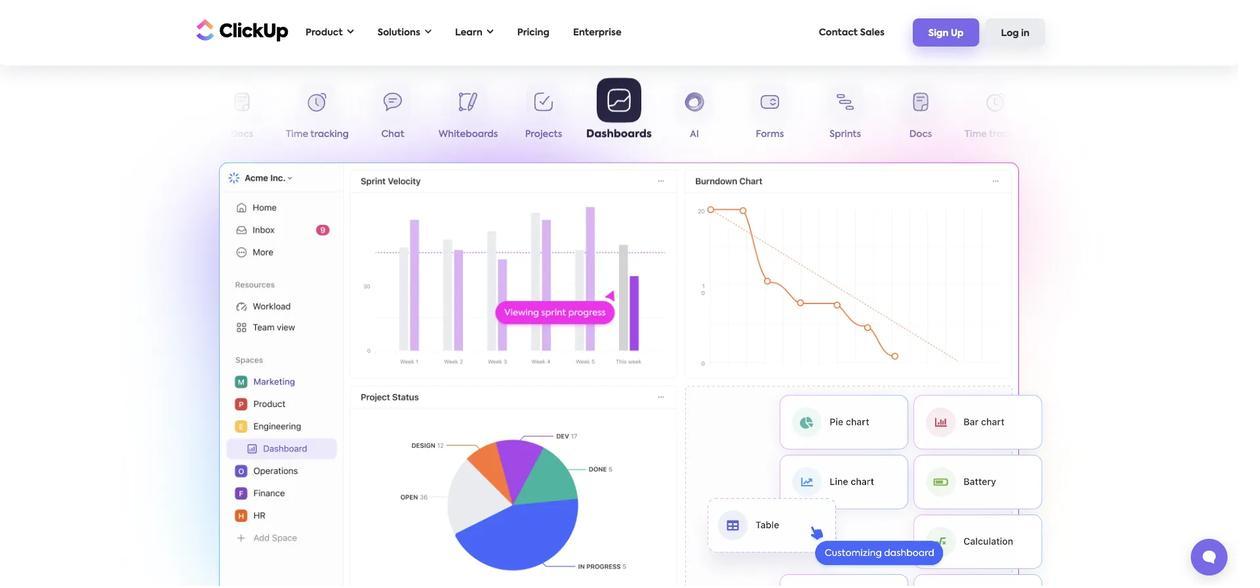 Task type: locate. For each thing, give the bounding box(es) containing it.
0 horizontal spatial sprints button
[[129, 84, 204, 145]]

time
[[286, 130, 308, 139], [965, 130, 988, 139]]

0 horizontal spatial sprints
[[151, 130, 182, 139]]

contact sales
[[819, 28, 885, 37]]

time tracking button
[[280, 84, 355, 145], [959, 84, 1034, 145]]

forms button
[[733, 84, 808, 145]]

1 docs from the left
[[231, 130, 253, 139]]

ai
[[690, 130, 699, 139]]

log in link
[[986, 19, 1046, 46]]

in
[[1022, 29, 1030, 38]]

1 horizontal spatial time tracking
[[965, 130, 1028, 139]]

1 time tracking from the left
[[286, 130, 349, 139]]

0 horizontal spatial time tracking
[[286, 130, 349, 139]]

sign up
[[929, 29, 964, 38]]

1 horizontal spatial time
[[965, 130, 988, 139]]

tracking
[[311, 130, 349, 139], [990, 130, 1028, 139]]

1 tracking from the left
[[311, 130, 349, 139]]

log
[[1002, 29, 1020, 38]]

0 horizontal spatial time tracking button
[[280, 84, 355, 145]]

1 horizontal spatial docs button
[[884, 84, 959, 145]]

sign up button
[[913, 19, 980, 46]]

docs
[[231, 130, 253, 139], [910, 130, 933, 139]]

2 tracking from the left
[[990, 130, 1028, 139]]

sprints button
[[129, 84, 204, 145], [808, 84, 884, 145]]

0 horizontal spatial time
[[286, 130, 308, 139]]

1 horizontal spatial time tracking button
[[959, 84, 1034, 145]]

enterprise
[[573, 28, 622, 37]]

0 horizontal spatial docs
[[231, 130, 253, 139]]

dashboards image
[[219, 163, 1020, 587], [692, 381, 1059, 587]]

0 horizontal spatial docs button
[[204, 84, 280, 145]]

0 horizontal spatial tracking
[[311, 130, 349, 139]]

ai button
[[657, 84, 733, 145]]

1 time tracking button from the left
[[280, 84, 355, 145]]

pricing link
[[511, 19, 556, 46]]

1 horizontal spatial sprints button
[[808, 84, 884, 145]]

learn
[[455, 28, 483, 37]]

time tracking
[[286, 130, 349, 139], [965, 130, 1028, 139]]

sprints
[[151, 130, 182, 139], [830, 130, 862, 139]]

2 sprints from the left
[[830, 130, 862, 139]]

1 horizontal spatial sprints
[[830, 130, 862, 139]]

product button
[[299, 19, 361, 46]]

2 docs from the left
[[910, 130, 933, 139]]

1 horizontal spatial docs
[[910, 130, 933, 139]]

1 horizontal spatial tracking
[[990, 130, 1028, 139]]

docs button
[[204, 84, 280, 145], [884, 84, 959, 145]]

pricing
[[518, 28, 550, 37]]

up
[[951, 29, 964, 38]]

2 sprints button from the left
[[808, 84, 884, 145]]

contact sales link
[[813, 19, 892, 46]]

projects
[[525, 130, 563, 139]]



Task type: vqa. For each thing, say whether or not it's contained in the screenshot.
2nd Time from the right
yes



Task type: describe. For each thing, give the bounding box(es) containing it.
1 time from the left
[[286, 130, 308, 139]]

chat
[[382, 130, 405, 139]]

solutions button
[[371, 19, 438, 46]]

dashboards button
[[582, 79, 657, 144]]

1 sprints button from the left
[[129, 84, 204, 145]]

2 docs button from the left
[[884, 84, 959, 145]]

learn button
[[449, 19, 500, 46]]

whiteboards
[[439, 130, 498, 139]]

whiteboards button
[[431, 84, 506, 145]]

sign
[[929, 29, 949, 38]]

2 time from the left
[[965, 130, 988, 139]]

sales
[[861, 28, 885, 37]]

1 sprints from the left
[[151, 130, 182, 139]]

solutions
[[378, 28, 421, 37]]

dashboards
[[587, 130, 652, 141]]

clickup image
[[193, 18, 289, 42]]

enterprise link
[[567, 19, 628, 46]]

projects button
[[506, 84, 582, 145]]

product
[[306, 28, 343, 37]]

1 docs button from the left
[[204, 84, 280, 145]]

forms
[[756, 130, 784, 139]]

2 time tracking button from the left
[[959, 84, 1034, 145]]

2 time tracking from the left
[[965, 130, 1028, 139]]

log in
[[1002, 29, 1030, 38]]

chat button
[[355, 84, 431, 145]]

contact
[[819, 28, 858, 37]]



